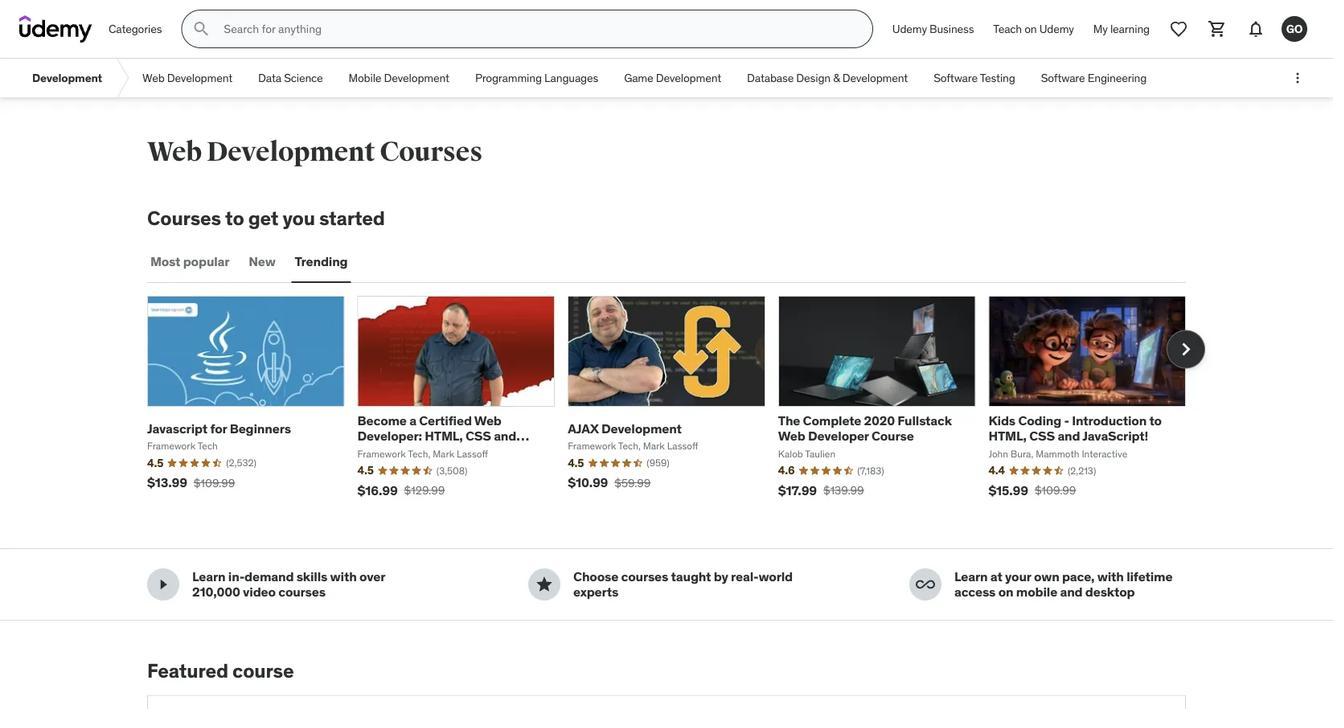 Task type: vqa. For each thing, say whether or not it's contained in the screenshot.
"TAB LIST" containing Personal
no



Task type: locate. For each thing, give the bounding box(es) containing it.
ajax
[[568, 420, 599, 437]]

data
[[258, 71, 281, 85]]

development
[[32, 71, 102, 85], [167, 71, 233, 85], [384, 71, 450, 85], [656, 71, 722, 85], [843, 71, 908, 85], [207, 135, 375, 168], [602, 420, 682, 437]]

with inside learn in-demand skills with over 210,000 video courses
[[330, 568, 357, 585]]

complete
[[803, 413, 862, 429]]

1 learn from the left
[[192, 568, 226, 585]]

data science link
[[245, 59, 336, 97]]

trending
[[295, 254, 348, 270]]

html, right a
[[425, 428, 463, 444]]

html,
[[425, 428, 463, 444], [989, 428, 1027, 444]]

game development
[[624, 71, 722, 85]]

learn for learn at your own pace, with lifetime access on mobile and desktop
[[955, 568, 988, 585]]

and inside kids coding - introduction to html, css and javascript!
[[1058, 428, 1080, 444]]

0 horizontal spatial learn
[[192, 568, 226, 585]]

software left testing
[[934, 71, 978, 85]]

wishlist image
[[1169, 19, 1189, 39]]

developer
[[808, 428, 869, 444]]

html, inside kids coding - introduction to html, css and javascript!
[[989, 428, 1027, 444]]

categories
[[109, 21, 162, 36]]

teach
[[994, 21, 1022, 36]]

demand
[[245, 568, 294, 585]]

testing
[[980, 71, 1016, 85]]

courses inside choose courses taught by real-world experts
[[621, 568, 669, 585]]

courses inside learn in-demand skills with over 210,000 video courses
[[278, 584, 326, 600]]

become a certified web developer: html, css and javascript
[[358, 413, 517, 460]]

popular
[[183, 254, 230, 270]]

0 horizontal spatial udemy
[[893, 21, 927, 36]]

css inside "become a certified web developer: html, css and javascript"
[[466, 428, 491, 444]]

learn
[[192, 568, 226, 585], [955, 568, 988, 585]]

business
[[930, 21, 974, 36]]

2 css from the left
[[1030, 428, 1055, 444]]

development inside game development link
[[656, 71, 722, 85]]

0 horizontal spatial software
[[934, 71, 978, 85]]

and inside "become a certified web developer: html, css and javascript"
[[494, 428, 517, 444]]

database design & development
[[747, 71, 908, 85]]

0 horizontal spatial on
[[999, 584, 1014, 600]]

software left engineering
[[1041, 71, 1085, 85]]

become a certified web developer: html, css and javascript link
[[358, 413, 529, 460]]

software testing
[[934, 71, 1016, 85]]

1 software from the left
[[934, 71, 978, 85]]

development inside web development link
[[167, 71, 233, 85]]

science
[[284, 71, 323, 85]]

1 horizontal spatial udemy
[[1040, 21, 1074, 36]]

1 css from the left
[[466, 428, 491, 444]]

your
[[1005, 568, 1032, 585]]

development for web development courses
[[207, 135, 375, 168]]

development right mobile
[[384, 71, 450, 85]]

web development
[[142, 71, 233, 85]]

skills
[[297, 568, 328, 585]]

1 medium image from the left
[[154, 575, 173, 594]]

medium image left "210,000"
[[154, 575, 173, 594]]

over
[[359, 568, 385, 585]]

css left - at right bottom
[[1030, 428, 1055, 444]]

0 horizontal spatial css
[[466, 428, 491, 444]]

1 horizontal spatial to
[[1150, 413, 1162, 429]]

featured
[[147, 659, 228, 683]]

a
[[410, 413, 417, 429]]

html, for a
[[425, 428, 463, 444]]

categories button
[[99, 10, 172, 48]]

web right 'arrow pointing to subcategory menu links' image
[[142, 71, 165, 85]]

notifications image
[[1247, 19, 1266, 39]]

development right &
[[843, 71, 908, 85]]

software
[[934, 71, 978, 85], [1041, 71, 1085, 85]]

kids coding - introduction to html, css and javascript! link
[[989, 413, 1162, 444]]

with
[[330, 568, 357, 585], [1098, 568, 1124, 585]]

development down the udemy 'image'
[[32, 71, 102, 85]]

coding
[[1019, 413, 1062, 429]]

web right certified
[[474, 413, 502, 429]]

programming
[[475, 71, 542, 85]]

html, left - at right bottom
[[989, 428, 1027, 444]]

medium image left access in the bottom of the page
[[916, 575, 935, 594]]

development down submit search image
[[167, 71, 233, 85]]

with left the over
[[330, 568, 357, 585]]

on left mobile
[[999, 584, 1014, 600]]

development inside carousel element
[[602, 420, 682, 437]]

css for -
[[1030, 428, 1055, 444]]

css inside kids coding - introduction to html, css and javascript!
[[1030, 428, 1055, 444]]

medium image
[[154, 575, 173, 594], [916, 575, 935, 594]]

1 horizontal spatial html,
[[989, 428, 1027, 444]]

css right a
[[466, 428, 491, 444]]

udemy image
[[19, 15, 92, 43]]

development for mobile development
[[384, 71, 450, 85]]

courses right video on the left of the page
[[278, 584, 326, 600]]

learn inside learn in-demand skills with over 210,000 video courses
[[192, 568, 226, 585]]

with right pace,
[[1098, 568, 1124, 585]]

and for web
[[494, 428, 517, 444]]

access
[[955, 584, 996, 600]]

2 with from the left
[[1098, 568, 1124, 585]]

trending button
[[292, 243, 351, 281]]

learn left in-
[[192, 568, 226, 585]]

2 html, from the left
[[989, 428, 1027, 444]]

0 horizontal spatial html,
[[425, 428, 463, 444]]

development up you
[[207, 135, 375, 168]]

0 vertical spatial courses
[[380, 135, 483, 168]]

and inside 'learn at your own pace, with lifetime access on mobile and desktop'
[[1060, 584, 1083, 600]]

choose courses taught by real-world experts
[[573, 568, 793, 600]]

web inside "become a certified web developer: html, css and javascript"
[[474, 413, 502, 429]]

0 vertical spatial on
[[1025, 21, 1037, 36]]

get
[[248, 206, 279, 230]]

software testing link
[[921, 59, 1028, 97]]

0 horizontal spatial courses
[[278, 584, 326, 600]]

more subcategory menu links image
[[1290, 70, 1306, 86]]

to right the javascript!
[[1150, 413, 1162, 429]]

on right teach
[[1025, 21, 1037, 36]]

web down web development link
[[147, 135, 202, 168]]

1 horizontal spatial software
[[1041, 71, 1085, 85]]

1 horizontal spatial medium image
[[916, 575, 935, 594]]

0 horizontal spatial medium image
[[154, 575, 173, 594]]

2 medium image from the left
[[916, 575, 935, 594]]

courses to get you started
[[147, 206, 385, 230]]

1 vertical spatial to
[[1150, 413, 1162, 429]]

started
[[319, 206, 385, 230]]

&
[[833, 71, 840, 85]]

0 horizontal spatial courses
[[147, 206, 221, 230]]

html, inside "become a certified web developer: html, css and javascript"
[[425, 428, 463, 444]]

to left get
[[225, 206, 244, 230]]

to inside kids coding - introduction to html, css and javascript!
[[1150, 413, 1162, 429]]

development inside database design & development link
[[843, 71, 908, 85]]

1 vertical spatial courses
[[147, 206, 221, 230]]

2 software from the left
[[1041, 71, 1085, 85]]

learn left at
[[955, 568, 988, 585]]

new button
[[246, 243, 279, 281]]

arrow pointing to subcategory menu links image
[[115, 59, 130, 97]]

1 with from the left
[[330, 568, 357, 585]]

1 horizontal spatial learn
[[955, 568, 988, 585]]

my
[[1094, 21, 1108, 36]]

most
[[150, 254, 180, 270]]

html, for coding
[[989, 428, 1027, 444]]

udemy left my
[[1040, 21, 1074, 36]]

languages
[[545, 71, 599, 85]]

1 vertical spatial on
[[999, 584, 1014, 600]]

development right game
[[656, 71, 722, 85]]

web left developer
[[778, 428, 806, 444]]

development inside the mobile development link
[[384, 71, 450, 85]]

1 horizontal spatial courses
[[621, 568, 669, 585]]

css
[[466, 428, 491, 444], [1030, 428, 1055, 444]]

1 horizontal spatial courses
[[380, 135, 483, 168]]

introduction
[[1072, 413, 1147, 429]]

0 horizontal spatial with
[[330, 568, 357, 585]]

Search for anything text field
[[221, 15, 853, 43]]

programming languages link
[[462, 59, 611, 97]]

real-
[[731, 568, 759, 585]]

1 horizontal spatial css
[[1030, 428, 1055, 444]]

design
[[797, 71, 831, 85]]

2 learn from the left
[[955, 568, 988, 585]]

0 vertical spatial to
[[225, 206, 244, 230]]

1 html, from the left
[[425, 428, 463, 444]]

1 horizontal spatial with
[[1098, 568, 1124, 585]]

development right ajax on the left bottom of the page
[[602, 420, 682, 437]]

ajax development
[[568, 420, 682, 437]]

lifetime
[[1127, 568, 1173, 585]]

1 horizontal spatial on
[[1025, 21, 1037, 36]]

the complete 2020 fullstack web developer course
[[778, 413, 952, 444]]

courses
[[380, 135, 483, 168], [147, 206, 221, 230]]

new
[[249, 254, 276, 270]]

udemy left business
[[893, 21, 927, 36]]

mobile development
[[349, 71, 450, 85]]

learn inside 'learn at your own pace, with lifetime access on mobile and desktop'
[[955, 568, 988, 585]]

development link
[[19, 59, 115, 97]]

certified
[[419, 413, 472, 429]]

web
[[142, 71, 165, 85], [147, 135, 202, 168], [474, 413, 502, 429], [778, 428, 806, 444]]

to
[[225, 206, 244, 230], [1150, 413, 1162, 429]]

courses left taught
[[621, 568, 669, 585]]



Task type: describe. For each thing, give the bounding box(es) containing it.
course
[[872, 428, 914, 444]]

development for game development
[[656, 71, 722, 85]]

web inside the complete 2020 fullstack web developer course
[[778, 428, 806, 444]]

with inside 'learn at your own pace, with lifetime access on mobile and desktop'
[[1098, 568, 1124, 585]]

software engineering
[[1041, 71, 1147, 85]]

learning
[[1111, 21, 1150, 36]]

mobile development link
[[336, 59, 462, 97]]

learn at your own pace, with lifetime access on mobile and desktop
[[955, 568, 1173, 600]]

you
[[283, 206, 315, 230]]

next image
[[1173, 336, 1199, 362]]

on inside 'learn at your own pace, with lifetime access on mobile and desktop'
[[999, 584, 1014, 600]]

the complete 2020 fullstack web developer course link
[[778, 413, 952, 444]]

database
[[747, 71, 794, 85]]

choose
[[573, 568, 619, 585]]

css for certified
[[466, 428, 491, 444]]

software engineering link
[[1028, 59, 1160, 97]]

medium image
[[535, 575, 554, 594]]

taught
[[671, 568, 711, 585]]

my learning link
[[1084, 10, 1160, 48]]

and for introduction
[[1058, 428, 1080, 444]]

experts
[[573, 584, 619, 600]]

most popular
[[150, 254, 230, 270]]

become
[[358, 413, 407, 429]]

javascript!
[[1083, 428, 1149, 444]]

teach on udemy link
[[984, 10, 1084, 48]]

0 horizontal spatial to
[[225, 206, 244, 230]]

by
[[714, 568, 728, 585]]

own
[[1034, 568, 1060, 585]]

my learning
[[1094, 21, 1150, 36]]

submit search image
[[192, 19, 211, 39]]

game development link
[[611, 59, 734, 97]]

kids
[[989, 413, 1016, 429]]

world
[[759, 568, 793, 585]]

programming languages
[[475, 71, 599, 85]]

web development courses
[[147, 135, 483, 168]]

development for web development
[[167, 71, 233, 85]]

most popular button
[[147, 243, 233, 281]]

-
[[1064, 413, 1070, 429]]

development inside development link
[[32, 71, 102, 85]]

javascript
[[147, 420, 208, 437]]

mobile
[[349, 71, 382, 85]]

developer:
[[358, 428, 422, 444]]

medium image for learn at your own pace, with lifetime access on mobile and desktop
[[916, 575, 935, 594]]

game
[[624, 71, 654, 85]]

2020
[[864, 413, 895, 429]]

shopping cart with 0 items image
[[1208, 19, 1227, 39]]

featured course
[[147, 659, 294, 683]]

software for software engineering
[[1041, 71, 1085, 85]]

ajax development link
[[568, 420, 682, 437]]

1 udemy from the left
[[893, 21, 927, 36]]

javascript for beginners link
[[147, 420, 291, 437]]

the
[[778, 413, 800, 429]]

210,000
[[192, 584, 240, 600]]

go link
[[1276, 10, 1314, 48]]

learn for learn in-demand skills with over 210,000 video courses
[[192, 568, 226, 585]]

fullstack
[[898, 413, 952, 429]]

udemy business
[[893, 21, 974, 36]]

2 udemy from the left
[[1040, 21, 1074, 36]]

engineering
[[1088, 71, 1147, 85]]

teach on udemy
[[994, 21, 1074, 36]]

learn in-demand skills with over 210,000 video courses
[[192, 568, 385, 600]]

carousel element
[[147, 296, 1206, 510]]

pace,
[[1062, 568, 1095, 585]]

video
[[243, 584, 276, 600]]

javascript
[[358, 443, 420, 460]]

software for software testing
[[934, 71, 978, 85]]

go
[[1287, 21, 1303, 36]]

web development link
[[130, 59, 245, 97]]

in-
[[228, 568, 245, 585]]

for
[[210, 420, 227, 437]]

mobile
[[1016, 584, 1058, 600]]

development for ajax development
[[602, 420, 682, 437]]

javascript for beginners
[[147, 420, 291, 437]]

desktop
[[1086, 584, 1135, 600]]

database design & development link
[[734, 59, 921, 97]]

data science
[[258, 71, 323, 85]]

at
[[991, 568, 1003, 585]]

udemy business link
[[883, 10, 984, 48]]

medium image for learn in-demand skills with over 210,000 video courses
[[154, 575, 173, 594]]

course
[[232, 659, 294, 683]]



